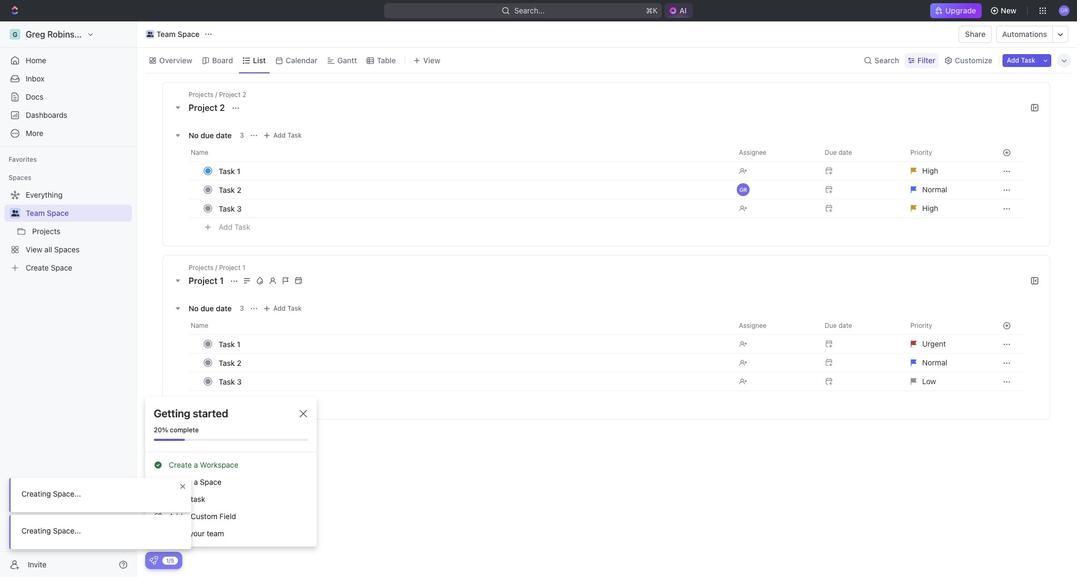 Task type: vqa. For each thing, say whether or not it's contained in the screenshot.
‎Task 2
yes



Task type: describe. For each thing, give the bounding box(es) containing it.
sidebar navigation
[[0, 21, 139, 577]]

projects link
[[32, 223, 130, 240]]

task inside 'link'
[[219, 166, 235, 176]]

project down the projects / project 1
[[189, 276, 218, 286]]

1 vertical spatial gr button
[[733, 180, 818, 199]]

1 due date from the top
[[825, 148, 852, 156]]

2 priority button from the top
[[904, 317, 990, 334]]

your
[[189, 529, 205, 538]]

1 assignee button from the top
[[733, 144, 818, 161]]

user group image
[[147, 32, 153, 37]]

1 space... from the top
[[53, 489, 81, 498]]

space up "overview"
[[178, 29, 200, 39]]

gr for the right gr "dropdown button"
[[1061, 7, 1068, 14]]

task 3 link for project 2
[[216, 201, 730, 216]]

more button
[[4, 125, 132, 142]]

calendar link
[[284, 53, 318, 68]]

inbox
[[26, 74, 45, 83]]

inbox link
[[4, 70, 132, 87]]

1 assignee from the top
[[739, 148, 767, 156]]

user group image
[[11, 210, 19, 217]]

due for 1
[[201, 304, 214, 313]]

a for workspace
[[194, 460, 198, 469]]

calendar
[[286, 55, 318, 65]]

task 2
[[219, 185, 241, 194]]

view button
[[409, 48, 444, 73]]

favorites
[[9, 155, 37, 163]]

g
[[13, 30, 17, 38]]

team
[[207, 529, 224, 538]]

1 horizontal spatial gr button
[[1056, 2, 1073, 19]]

create for create a workspace
[[169, 460, 192, 469]]

20%
[[154, 426, 168, 434]]

urgent
[[922, 339, 946, 348]]

upgrade
[[946, 6, 976, 15]]

projects / project 2
[[189, 91, 246, 99]]

view all spaces link
[[4, 241, 130, 258]]

home
[[26, 56, 46, 65]]

3 down task 2
[[237, 204, 242, 213]]

team space inside sidebar navigation
[[26, 208, 69, 218]]

docs link
[[4, 88, 132, 106]]

create space
[[26, 263, 72, 272]]

1/5
[[166, 557, 174, 564]]

home link
[[4, 52, 132, 69]]

favorites button
[[4, 153, 41, 166]]

new
[[1001, 6, 1017, 15]]

getting started
[[154, 407, 228, 420]]

project 2
[[189, 103, 227, 113]]

task 3 for project 2
[[219, 204, 242, 213]]

create a space
[[169, 478, 222, 487]]

normal button for project 2
[[904, 180, 990, 199]]

view for view
[[423, 55, 440, 65]]

projects for project 1
[[189, 264, 213, 272]]

1 priority button from the top
[[904, 144, 990, 161]]

/ for 1
[[215, 264, 217, 272]]

project 1
[[189, 276, 226, 286]]

1 due from the top
[[825, 148, 837, 156]]

share
[[965, 29, 986, 39]]

started
[[193, 407, 228, 420]]

gantt
[[337, 55, 357, 65]]

‎task 2
[[219, 358, 241, 367]]

2 assignee from the top
[[739, 322, 767, 330]]

1 for task 1
[[237, 166, 240, 176]]

docs
[[26, 92, 43, 101]]

urgent button
[[904, 334, 990, 354]]

1 vertical spatial spaces
[[54, 245, 80, 254]]

no for project 2
[[189, 130, 199, 140]]

name for 2nd name dropdown button from the bottom
[[191, 148, 208, 156]]

filter
[[918, 55, 936, 65]]

projects for project 2
[[189, 91, 213, 99]]

task 1 link
[[216, 163, 730, 179]]

2 name button from the top
[[189, 317, 733, 334]]

dashboards
[[26, 110, 67, 120]]

low
[[922, 377, 936, 386]]

tree inside sidebar navigation
[[4, 187, 132, 277]]

dashboards link
[[4, 107, 132, 124]]

table link
[[375, 53, 396, 68]]

task
[[191, 495, 205, 504]]

0 horizontal spatial team space link
[[26, 205, 130, 222]]

everything link
[[4, 187, 130, 204]]

customize button
[[941, 53, 996, 68]]

search...
[[514, 6, 545, 15]]

priority for second priority dropdown button
[[911, 322, 932, 330]]

ai button
[[665, 3, 693, 18]]

workspace for greg robinson's workspace
[[94, 29, 138, 39]]

new button
[[986, 2, 1023, 19]]

0 vertical spatial team
[[156, 29, 176, 39]]

list link
[[251, 53, 266, 68]]

normal button for project 1
[[904, 353, 990, 372]]

automations
[[1002, 29, 1047, 39]]

2 creating from the top
[[21, 526, 51, 535]]

overview
[[159, 55, 192, 65]]

projects / project 1
[[189, 264, 245, 272]]

table
[[377, 55, 396, 65]]

2 due from the top
[[825, 322, 837, 330]]

project up project 1
[[219, 264, 241, 272]]

‎task 1
[[219, 340, 240, 349]]

greg robinson's workspace, , element
[[10, 29, 20, 40]]

no due date for 2
[[189, 130, 232, 140]]

create for create space
[[26, 263, 49, 272]]

high button for 1
[[904, 161, 990, 181]]

20% complete
[[154, 426, 199, 434]]

add a custom field
[[169, 512, 236, 521]]

name for 1st name dropdown button from the bottom
[[191, 322, 208, 330]]

no due date for 1
[[189, 304, 232, 313]]

filter button
[[905, 53, 939, 68]]

list
[[253, 55, 266, 65]]

project up project 2
[[219, 91, 241, 99]]

invite for invite
[[28, 560, 47, 569]]

0 vertical spatial spaces
[[9, 174, 31, 182]]

1 name button from the top
[[189, 144, 733, 161]]

2 due date button from the top
[[818, 317, 904, 334]]

board link
[[210, 53, 233, 68]]

0 vertical spatial team space link
[[143, 28, 202, 41]]

add a task
[[169, 495, 205, 504]]



Task type: locate. For each thing, give the bounding box(es) containing it.
1 vertical spatial team space
[[26, 208, 69, 218]]

create up add a task
[[169, 478, 192, 487]]

1 horizontal spatial team space link
[[143, 28, 202, 41]]

1 normal from the top
[[922, 185, 947, 194]]

create inside create space link
[[26, 263, 49, 272]]

upgrade link
[[931, 3, 982, 18]]

1 vertical spatial /
[[215, 264, 217, 272]]

/ up project 1
[[215, 264, 217, 272]]

team space link up "overview"
[[143, 28, 202, 41]]

0 horizontal spatial workspace
[[94, 29, 138, 39]]

0 vertical spatial due date button
[[818, 144, 904, 161]]

1 vertical spatial view
[[26, 245, 42, 254]]

1 horizontal spatial gr
[[1061, 7, 1068, 14]]

1 due date button from the top
[[818, 144, 904, 161]]

2 for project 2
[[220, 103, 225, 113]]

0 vertical spatial /
[[215, 91, 217, 99]]

workspace inside sidebar navigation
[[94, 29, 138, 39]]

2 vertical spatial projects
[[189, 264, 213, 272]]

invite for invite your team
[[169, 529, 187, 538]]

create space link
[[4, 259, 130, 277]]

name down project 2
[[191, 148, 208, 156]]

0 vertical spatial name button
[[189, 144, 733, 161]]

projects up project 1
[[189, 264, 213, 272]]

onboarding checklist button image
[[150, 556, 158, 565]]

team space link up projects link
[[26, 205, 130, 222]]

high for task 3
[[922, 204, 938, 213]]

a up task
[[194, 478, 198, 487]]

name button up ‎task 1 link
[[189, 317, 733, 334]]

3 down ‎task 2
[[237, 377, 242, 386]]

2 high from the top
[[922, 204, 938, 213]]

greg
[[26, 29, 45, 39]]

low button
[[904, 372, 990, 391]]

add
[[1007, 56, 1019, 64], [273, 131, 286, 139], [219, 222, 232, 231], [273, 304, 286, 312], [219, 395, 232, 404], [169, 495, 183, 504], [169, 512, 183, 521]]

view left all
[[26, 245, 42, 254]]

team inside sidebar navigation
[[26, 208, 45, 218]]

search button
[[861, 53, 903, 68]]

task 3 link for project 1
[[216, 374, 730, 389]]

1 vertical spatial creating
[[21, 526, 51, 535]]

1 vertical spatial assignee
[[739, 322, 767, 330]]

0 vertical spatial projects
[[189, 91, 213, 99]]

view right table
[[423, 55, 440, 65]]

invite inside sidebar navigation
[[28, 560, 47, 569]]

gantt link
[[335, 53, 357, 68]]

2 task 3 from the top
[[219, 377, 242, 386]]

2 name from the top
[[191, 322, 208, 330]]

0 vertical spatial creating space...
[[21, 489, 81, 498]]

1 priority from the top
[[911, 148, 932, 156]]

onboarding checklist button element
[[150, 556, 158, 565]]

‎task for ‎task 1
[[219, 340, 235, 349]]

1 vertical spatial normal
[[922, 358, 947, 367]]

2 ‎task from the top
[[219, 358, 235, 367]]

0 vertical spatial task 3
[[219, 204, 242, 213]]

‎task down ‎task 1
[[219, 358, 235, 367]]

2 due date from the top
[[825, 322, 852, 330]]

2 for task 2
[[237, 185, 241, 194]]

1 vertical spatial team
[[26, 208, 45, 218]]

1 vertical spatial invite
[[28, 560, 47, 569]]

projects up project 2
[[189, 91, 213, 99]]

field
[[220, 512, 236, 521]]

1 vertical spatial due date
[[825, 322, 852, 330]]

1 vertical spatial space...
[[53, 526, 81, 535]]

1 horizontal spatial view
[[423, 55, 440, 65]]

1 vertical spatial creating space...
[[21, 526, 81, 535]]

ai
[[680, 6, 687, 15]]

normal for project 1
[[922, 358, 947, 367]]

a for space
[[194, 478, 198, 487]]

2 high button from the top
[[904, 199, 990, 218]]

1 vertical spatial create
[[169, 460, 192, 469]]

overview link
[[157, 53, 192, 68]]

no
[[189, 130, 199, 140], [189, 304, 199, 313]]

‎task 2 link
[[216, 355, 730, 371]]

name
[[191, 148, 208, 156], [191, 322, 208, 330]]

0 horizontal spatial view
[[26, 245, 42, 254]]

3 up ‎task 1
[[240, 304, 244, 312]]

1 normal button from the top
[[904, 180, 990, 199]]

/
[[215, 91, 217, 99], [215, 264, 217, 272]]

⌘k
[[646, 6, 658, 15]]

task 2 link
[[216, 182, 730, 197]]

1 vertical spatial high button
[[904, 199, 990, 218]]

0 horizontal spatial spaces
[[9, 174, 31, 182]]

tree
[[4, 187, 132, 277]]

1 vertical spatial team space link
[[26, 205, 130, 222]]

tree containing everything
[[4, 187, 132, 277]]

2 normal button from the top
[[904, 353, 990, 372]]

due for 2
[[201, 130, 214, 140]]

due date
[[825, 148, 852, 156], [825, 322, 852, 330]]

task 3 link down ‎task 2 link
[[216, 374, 730, 389]]

1 vertical spatial normal button
[[904, 353, 990, 372]]

workspace for create a workspace
[[200, 460, 238, 469]]

task 3 down task 2
[[219, 204, 242, 213]]

1 no from the top
[[189, 130, 199, 140]]

gr button
[[1056, 2, 1073, 19], [733, 180, 818, 199]]

a up create a space
[[194, 460, 198, 469]]

gr for the bottommost gr "dropdown button"
[[740, 187, 747, 193]]

0 vertical spatial priority button
[[904, 144, 990, 161]]

complete
[[170, 426, 199, 434]]

no down project 2
[[189, 130, 199, 140]]

spaces
[[9, 174, 31, 182], [54, 245, 80, 254]]

team space
[[156, 29, 200, 39], [26, 208, 69, 218]]

2 priority from the top
[[911, 322, 932, 330]]

0 vertical spatial creating
[[21, 489, 51, 498]]

2 space... from the top
[[53, 526, 81, 535]]

greg robinson's workspace
[[26, 29, 138, 39]]

a for task
[[185, 495, 189, 504]]

task 3
[[219, 204, 242, 213], [219, 377, 242, 386]]

2 for ‎task 2
[[237, 358, 241, 367]]

view all spaces
[[26, 245, 80, 254]]

create
[[26, 263, 49, 272], [169, 460, 192, 469], [169, 478, 192, 487]]

3 up task 1 at the top left of the page
[[240, 131, 244, 139]]

add task button
[[1003, 54, 1040, 67], [261, 129, 306, 142], [214, 221, 255, 234], [261, 302, 306, 315], [214, 394, 255, 407]]

1 vertical spatial due date button
[[818, 317, 904, 334]]

task 3 for project 1
[[219, 377, 242, 386]]

customize
[[955, 55, 993, 65]]

1 ‎task from the top
[[219, 340, 235, 349]]

1 vertical spatial task 3 link
[[216, 374, 730, 389]]

task 3 link down task 2 link
[[216, 201, 730, 216]]

1 horizontal spatial workspace
[[200, 460, 238, 469]]

name down project 1
[[191, 322, 208, 330]]

2 / from the top
[[215, 264, 217, 272]]

high button
[[904, 161, 990, 181], [904, 199, 990, 218]]

0 vertical spatial due date
[[825, 148, 852, 156]]

0 vertical spatial workspace
[[94, 29, 138, 39]]

team
[[156, 29, 176, 39], [26, 208, 45, 218]]

all
[[44, 245, 52, 254]]

no for project 1
[[189, 304, 199, 313]]

2 no from the top
[[189, 304, 199, 313]]

invite
[[169, 529, 187, 538], [28, 560, 47, 569]]

2 creating space... from the top
[[21, 526, 81, 535]]

getting
[[154, 407, 190, 420]]

1 inside 'link'
[[237, 166, 240, 176]]

date
[[216, 130, 232, 140], [839, 148, 852, 156], [216, 304, 232, 313], [839, 322, 852, 330]]

everything
[[26, 190, 63, 199]]

1 vertical spatial priority button
[[904, 317, 990, 334]]

a for custom
[[185, 512, 189, 521]]

1 vertical spatial projects
[[32, 227, 60, 236]]

space
[[178, 29, 200, 39], [47, 208, 69, 218], [51, 263, 72, 272], [200, 478, 222, 487]]

‎task 1 link
[[216, 336, 730, 352]]

high button for 3
[[904, 199, 990, 218]]

automations button
[[997, 26, 1053, 42]]

create up create a space
[[169, 460, 192, 469]]

1 vertical spatial assignee button
[[733, 317, 818, 334]]

no due date down project 2
[[189, 130, 232, 140]]

spaces down favorites button
[[9, 174, 31, 182]]

priority button
[[904, 144, 990, 161], [904, 317, 990, 334]]

0 horizontal spatial invite
[[28, 560, 47, 569]]

task 1
[[219, 166, 240, 176]]

0 vertical spatial view
[[423, 55, 440, 65]]

0 vertical spatial high
[[922, 166, 938, 175]]

no down project 1
[[189, 304, 199, 313]]

search
[[875, 55, 899, 65]]

/ for 2
[[215, 91, 217, 99]]

view button
[[409, 53, 444, 68]]

high
[[922, 166, 938, 175], [922, 204, 938, 213]]

0 vertical spatial normal button
[[904, 180, 990, 199]]

1 horizontal spatial spaces
[[54, 245, 80, 254]]

/ up project 2
[[215, 91, 217, 99]]

projects
[[189, 91, 213, 99], [32, 227, 60, 236], [189, 264, 213, 272]]

2 assignee button from the top
[[733, 317, 818, 334]]

1 task 3 from the top
[[219, 204, 242, 213]]

view inside button
[[423, 55, 440, 65]]

1 vertical spatial high
[[922, 204, 938, 213]]

1 vertical spatial no due date
[[189, 304, 232, 313]]

1 horizontal spatial invite
[[169, 529, 187, 538]]

‎task for ‎task 2
[[219, 358, 235, 367]]

0 vertical spatial no due date
[[189, 130, 232, 140]]

2
[[242, 91, 246, 99], [220, 103, 225, 113], [237, 185, 241, 194], [237, 358, 241, 367]]

1 vertical spatial name
[[191, 322, 208, 330]]

due down project 2
[[201, 130, 214, 140]]

assignee
[[739, 148, 767, 156], [739, 322, 767, 330]]

1 creating space... from the top
[[21, 489, 81, 498]]

0 horizontal spatial gr button
[[733, 180, 818, 199]]

0 vertical spatial gr
[[1061, 7, 1068, 14]]

a left task
[[185, 495, 189, 504]]

1 for ‎task 1
[[237, 340, 240, 349]]

1 due from the top
[[201, 130, 214, 140]]

name button up the task 1 'link'
[[189, 144, 733, 161]]

team space up "overview"
[[156, 29, 200, 39]]

due down project 1
[[201, 304, 214, 313]]

1 vertical spatial task 3
[[219, 377, 242, 386]]

1 vertical spatial no
[[189, 304, 199, 313]]

2 normal from the top
[[922, 358, 947, 367]]

a down add a task
[[185, 512, 189, 521]]

add task
[[1007, 56, 1035, 64], [273, 131, 302, 139], [219, 222, 250, 231], [273, 304, 302, 312], [219, 395, 250, 404]]

1 high button from the top
[[904, 161, 990, 181]]

due
[[201, 130, 214, 140], [201, 304, 214, 313]]

normal for project 2
[[922, 185, 947, 194]]

create for create a space
[[169, 478, 192, 487]]

1 vertical spatial name button
[[189, 317, 733, 334]]

1 no due date from the top
[[189, 130, 232, 140]]

1 / from the top
[[215, 91, 217, 99]]

projects inside tree
[[32, 227, 60, 236]]

1 vertical spatial due
[[825, 322, 837, 330]]

create down all
[[26, 263, 49, 272]]

‎task up ‎task 2
[[219, 340, 235, 349]]

3
[[240, 131, 244, 139], [237, 204, 242, 213], [240, 304, 244, 312], [237, 377, 242, 386]]

2 no due date from the top
[[189, 304, 232, 313]]

0 vertical spatial space...
[[53, 489, 81, 498]]

project down projects / project 2
[[189, 103, 218, 113]]

share button
[[959, 26, 992, 43]]

1 vertical spatial due
[[201, 304, 214, 313]]

1 name from the top
[[191, 148, 208, 156]]

space down create a workspace
[[200, 478, 222, 487]]

space...
[[53, 489, 81, 498], [53, 526, 81, 535]]

0 vertical spatial invite
[[169, 529, 187, 538]]

1 high from the top
[[922, 166, 938, 175]]

view for view all spaces
[[26, 245, 42, 254]]

2 task 3 link from the top
[[216, 374, 730, 389]]

no due date
[[189, 130, 232, 140], [189, 304, 232, 313]]

workspace
[[94, 29, 138, 39], [200, 460, 238, 469]]

normal button
[[904, 180, 990, 199], [904, 353, 990, 372]]

spaces up create space link
[[54, 245, 80, 254]]

0 vertical spatial task 3 link
[[216, 201, 730, 216]]

create a workspace
[[169, 460, 238, 469]]

view
[[423, 55, 440, 65], [26, 245, 42, 254]]

1 vertical spatial workspace
[[200, 460, 238, 469]]

due
[[825, 148, 837, 156], [825, 322, 837, 330]]

0 vertical spatial due
[[825, 148, 837, 156]]

0 vertical spatial create
[[26, 263, 49, 272]]

2 due from the top
[[201, 304, 214, 313]]

assignee button
[[733, 144, 818, 161], [733, 317, 818, 334]]

0 vertical spatial team space
[[156, 29, 200, 39]]

creating space...
[[21, 489, 81, 498], [21, 526, 81, 535]]

task 3 down ‎task 2
[[219, 377, 242, 386]]

1 creating from the top
[[21, 489, 51, 498]]

high for task 1
[[922, 166, 938, 175]]

0 vertical spatial gr button
[[1056, 2, 1073, 19]]

view inside sidebar navigation
[[26, 245, 42, 254]]

team space down everything
[[26, 208, 69, 218]]

space down everything link on the top left of page
[[47, 208, 69, 218]]

team space link
[[143, 28, 202, 41], [26, 205, 130, 222]]

1 for project 1
[[220, 276, 224, 286]]

space down the view all spaces link
[[51, 263, 72, 272]]

0 vertical spatial due
[[201, 130, 214, 140]]

team down everything
[[26, 208, 45, 218]]

team right user group icon
[[156, 29, 176, 39]]

workspace left user group icon
[[94, 29, 138, 39]]

1 vertical spatial ‎task
[[219, 358, 235, 367]]

‎task
[[219, 340, 235, 349], [219, 358, 235, 367]]

1 task 3 link from the top
[[216, 201, 730, 216]]

1 horizontal spatial team
[[156, 29, 176, 39]]

0 vertical spatial assignee button
[[733, 144, 818, 161]]

0 vertical spatial ‎task
[[219, 340, 235, 349]]

no due date down project 1
[[189, 304, 232, 313]]

0 horizontal spatial team
[[26, 208, 45, 218]]

robinson's
[[47, 29, 91, 39]]

projects up all
[[32, 227, 60, 236]]

name button
[[189, 144, 733, 161], [189, 317, 733, 334]]

1 horizontal spatial team space
[[156, 29, 200, 39]]

0 horizontal spatial gr
[[740, 187, 747, 193]]

1 vertical spatial priority
[[911, 322, 932, 330]]

0 vertical spatial assignee
[[739, 148, 767, 156]]

board
[[212, 55, 233, 65]]

close image
[[300, 410, 307, 417]]

0 horizontal spatial team space
[[26, 208, 69, 218]]

1 vertical spatial gr
[[740, 187, 747, 193]]

0 vertical spatial normal
[[922, 185, 947, 194]]

0 vertical spatial name
[[191, 148, 208, 156]]

0 vertical spatial priority
[[911, 148, 932, 156]]

more
[[26, 129, 43, 138]]

0 vertical spatial no
[[189, 130, 199, 140]]

workspace up create a space
[[200, 460, 238, 469]]

priority for first priority dropdown button
[[911, 148, 932, 156]]

invite your team
[[169, 529, 224, 538]]

creating
[[21, 489, 51, 498], [21, 526, 51, 535]]

2 vertical spatial create
[[169, 478, 192, 487]]

gr
[[1061, 7, 1068, 14], [740, 187, 747, 193]]

custom
[[191, 512, 218, 521]]

0 vertical spatial high button
[[904, 161, 990, 181]]



